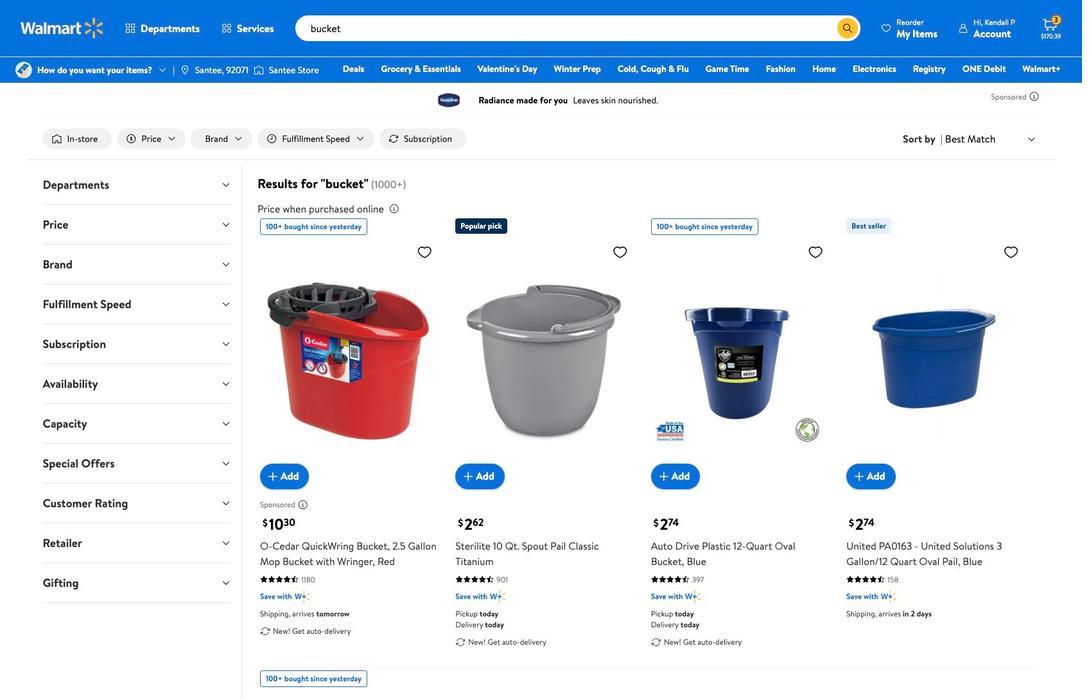 Task type: describe. For each thing, give the bounding box(es) containing it.
8 tab from the top
[[32, 444, 241, 483]]

1 tab from the top
[[32, 165, 241, 204]]

10 tab from the top
[[32, 524, 241, 563]]

walmart plus image for auto drive  plastic 12-quart oval bucket, blue image
[[686, 590, 701, 603]]

sort by best match image
[[1027, 134, 1037, 144]]

7 tab from the top
[[32, 404, 241, 443]]

11 tab from the top
[[32, 563, 241, 603]]

0 horizontal spatial  image
[[15, 62, 32, 78]]

Search search field
[[295, 15, 861, 41]]

5 tab from the top
[[32, 324, 241, 364]]

9 tab from the top
[[32, 484, 241, 523]]

auto drive  plastic 12-quart oval bucket, blue image
[[651, 239, 829, 479]]

united pa0163 - united solutions 3 gallon/12 quart oval pail, blue image
[[847, 239, 1024, 479]]

Walmart Site-Wide search field
[[295, 15, 861, 41]]

2 tab from the top
[[32, 205, 241, 244]]

sort and filter section element
[[27, 118, 1055, 159]]

add to cart image for o-cedar quickwring bucket, 2.5 gallon mop bucket with wringer, red image
[[265, 469, 281, 484]]



Task type: vqa. For each thing, say whether or not it's contained in the screenshot.
Auto
no



Task type: locate. For each thing, give the bounding box(es) containing it.
1 walmart plus image from the left
[[295, 590, 310, 603]]

add to favorites list, sterilite 10 qt. spout pail classic titanium image
[[613, 244, 628, 260]]

walmart plus image
[[686, 590, 701, 603], [881, 590, 896, 603]]

2 horizontal spatial add to cart image
[[656, 469, 672, 484]]

tab
[[32, 165, 241, 204], [32, 205, 241, 244], [32, 245, 241, 284], [32, 285, 241, 324], [32, 324, 241, 364], [32, 364, 241, 403], [32, 404, 241, 443], [32, 444, 241, 483], [32, 484, 241, 523], [32, 524, 241, 563], [32, 563, 241, 603]]

add to cart image
[[852, 469, 867, 484]]

0 horizontal spatial ad disclaimer and feedback image
[[298, 500, 308, 510]]

search icon image
[[843, 23, 853, 33]]

1 horizontal spatial walmart plus image
[[490, 590, 505, 603]]

ad disclaimer and feedback image
[[1029, 91, 1040, 101], [298, 500, 308, 510]]

0 horizontal spatial add to cart image
[[265, 469, 281, 484]]

3 tab from the top
[[32, 245, 241, 284]]

1 horizontal spatial walmart plus image
[[881, 590, 896, 603]]

add to favorites list, o-cedar quickwring bucket, 2.5 gallon mop bucket with wringer, red image
[[417, 244, 432, 260]]

 image
[[15, 62, 32, 78], [254, 64, 264, 76]]

1 horizontal spatial add to cart image
[[461, 469, 476, 484]]

 image
[[180, 65, 190, 75]]

6 tab from the top
[[32, 364, 241, 403]]

1 horizontal spatial  image
[[254, 64, 264, 76]]

walmart plus image for the sterilite 10 qt. spout pail classic titanium image
[[490, 590, 505, 603]]

legal information image
[[389, 204, 399, 214]]

2 walmart plus image from the left
[[490, 590, 505, 603]]

add to cart image for auto drive  plastic 12-quart oval bucket, blue image
[[656, 469, 672, 484]]

add to cart image for the sterilite 10 qt. spout pail classic titanium image
[[461, 469, 476, 484]]

clear search field text image
[[822, 23, 832, 33]]

0 vertical spatial ad disclaimer and feedback image
[[1029, 91, 1040, 101]]

add to favorites list, auto drive  plastic 12-quart oval bucket, blue image
[[808, 244, 824, 260]]

1 vertical spatial ad disclaimer and feedback image
[[298, 500, 308, 510]]

2 walmart plus image from the left
[[881, 590, 896, 603]]

walmart plus image for united pa0163 - united solutions 3 gallon/12 quart oval pail, blue 'image'
[[881, 590, 896, 603]]

0 horizontal spatial walmart plus image
[[686, 590, 701, 603]]

add to cart image
[[265, 469, 281, 484], [461, 469, 476, 484], [656, 469, 672, 484]]

walmart plus image for o-cedar quickwring bucket, 2.5 gallon mop bucket with wringer, red image
[[295, 590, 310, 603]]

2 add to cart image from the left
[[461, 469, 476, 484]]

4 tab from the top
[[32, 285, 241, 324]]

0 horizontal spatial walmart plus image
[[295, 590, 310, 603]]

walmart plus image
[[295, 590, 310, 603], [490, 590, 505, 603]]

1 horizontal spatial ad disclaimer and feedback image
[[1029, 91, 1040, 101]]

1 walmart plus image from the left
[[686, 590, 701, 603]]

3 add to cart image from the left
[[656, 469, 672, 484]]

o-cedar quickwring bucket, 2.5 gallon mop bucket with wringer, red image
[[260, 239, 438, 479]]

walmart image
[[21, 18, 104, 39]]

add to favorites list, united pa0163 - united solutions 3 gallon/12 quart oval pail, blue image
[[1004, 244, 1019, 260]]

1 add to cart image from the left
[[265, 469, 281, 484]]

sterilite 10 qt. spout pail classic titanium image
[[456, 239, 633, 479]]



